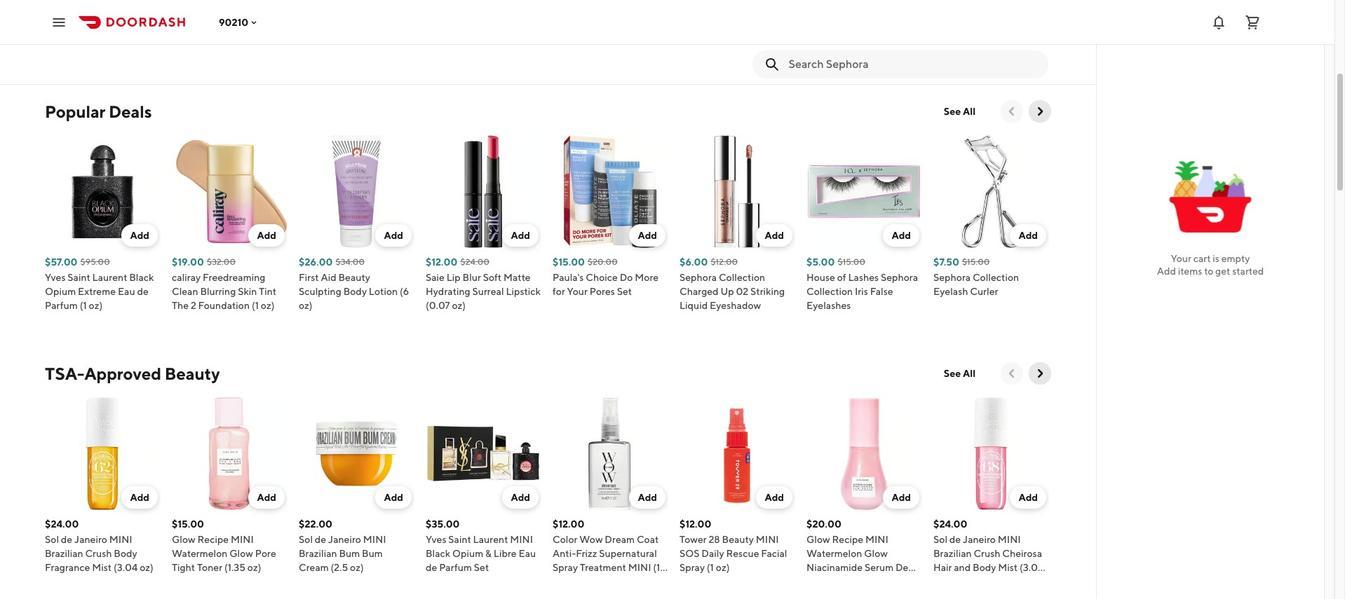 Task type: locate. For each thing, give the bounding box(es) containing it.
1 vertical spatial opium
[[452, 548, 483, 560]]

parfum down $35.00
[[439, 563, 472, 574]]

2 vertical spatial body
[[973, 563, 996, 574]]

black down $35.00
[[426, 548, 450, 560]]

2 next button of carousel image from the top
[[1033, 367, 1047, 381]]

0 horizontal spatial black
[[129, 272, 154, 283]]

0 horizontal spatial your
[[567, 286, 588, 297]]

$26.00 $34.00 first aid beauty sculpting body lotion (6 oz)
[[299, 257, 409, 311]]

(3.04 left tight
[[114, 563, 138, 574]]

crush left the cheirosa
[[974, 548, 1001, 560]]

oz) down extreme
[[89, 300, 103, 311]]

parfum inside $57.00 $95.00 yves saint laurent black opium extreme eau de parfum (1 oz)
[[45, 300, 78, 311]]

0 horizontal spatial brazilian
[[45, 548, 83, 560]]

dream
[[605, 534, 635, 546]]

recipe inside $20.00 glow recipe mini watermelon glow niacinamide serum dew drops (0.5 oz)
[[832, 534, 864, 546]]

0 vertical spatial eau
[[118, 286, 135, 297]]

add for $26.00 $34.00 first aid beauty sculpting body lotion (6 oz)
[[384, 230, 403, 241]]

0 vertical spatial beauty
[[338, 272, 370, 283]]

0 horizontal spatial watermelon
[[172, 548, 228, 560]]

0 horizontal spatial collection
[[719, 272, 765, 283]]

liquid
[[680, 300, 708, 311]]

1 vertical spatial saint
[[448, 534, 471, 546]]

add button
[[122, 224, 158, 247], [122, 224, 158, 247], [249, 224, 285, 247], [249, 224, 285, 247], [376, 224, 412, 247], [376, 224, 412, 247], [502, 224, 539, 247], [502, 224, 539, 247], [629, 224, 666, 247], [629, 224, 666, 247], [756, 224, 793, 247], [756, 224, 793, 247], [883, 224, 920, 247], [883, 224, 920, 247], [1010, 224, 1046, 247], [1010, 224, 1046, 247], [122, 487, 158, 509], [122, 487, 158, 509], [249, 487, 285, 509], [249, 487, 285, 509], [376, 487, 412, 509], [376, 487, 412, 509], [502, 487, 539, 509], [502, 487, 539, 509], [629, 487, 666, 509], [629, 487, 666, 509], [756, 487, 793, 509], [756, 487, 793, 509], [883, 487, 920, 509], [883, 487, 920, 509], [1010, 487, 1046, 509], [1010, 487, 1046, 509]]

de inside $24.00 sol de janeiro mini brazilian crush body fragrance mist (3.04 oz)
[[61, 534, 72, 546]]

mist right "fragrance"
[[92, 563, 112, 574]]

the
[[172, 300, 189, 311]]

1 spray from the left
[[553, 563, 578, 574]]

glow up tight
[[172, 534, 196, 546]]

0 horizontal spatial beauty
[[165, 364, 220, 384]]

$15.00 right $7.50
[[962, 257, 990, 267]]

spray inside $12.00 color wow dream coat anti-frizz supernatural spray treatment mini (1.7 oz)
[[553, 563, 578, 574]]

$12.00 up color on the bottom left of the page
[[553, 519, 585, 530]]

1 horizontal spatial $20.00
[[807, 519, 842, 530]]

treatment
[[580, 563, 626, 574]]

is
[[1213, 253, 1220, 264]]

recipe
[[197, 534, 229, 546], [832, 534, 864, 546]]

2 mist from the left
[[998, 563, 1018, 574]]

1 mist from the left
[[92, 563, 112, 574]]

3 janeiro from the left
[[963, 534, 996, 546]]

(2.5
[[331, 563, 348, 574]]

1 next button of carousel image from the top
[[1033, 105, 1047, 119]]

recipe inside $15.00 glow recipe mini watermelon glow pore tight toner (1.35 oz)
[[197, 534, 229, 546]]

2 horizontal spatial $24.00
[[934, 519, 968, 530]]

0 horizontal spatial mist
[[92, 563, 112, 574]]

toner
[[197, 563, 222, 574]]

fragrance
[[45, 563, 90, 574]]

serum
[[865, 563, 894, 574]]

1 horizontal spatial crush
[[974, 548, 1001, 560]]

1 vertical spatial $20.00
[[807, 519, 842, 530]]

0 horizontal spatial $20.00
[[588, 257, 618, 267]]

beauty down $34.00
[[338, 272, 370, 283]]

oz) down anti-
[[553, 577, 566, 588]]

and
[[954, 563, 971, 574]]

2 horizontal spatial janeiro
[[963, 534, 996, 546]]

first aid beauty sculpting body lotion (6 oz) image
[[299, 134, 415, 250]]

next button of carousel image right previous button of carousel image
[[1033, 105, 1047, 119]]

1 vertical spatial see all link
[[936, 363, 984, 385]]

0 vertical spatial see all link
[[936, 100, 984, 123]]

2 recipe from the left
[[832, 534, 864, 546]]

0 horizontal spatial recipe
[[197, 534, 229, 546]]

de inside $22.00 sol de janeiro mini brazilian bum bum cream (2.5 oz)
[[315, 534, 326, 546]]

house
[[807, 272, 835, 283]]

1 watermelon from the left
[[172, 548, 228, 560]]

oz) down tint
[[261, 300, 275, 311]]

sol down $22.00
[[299, 534, 313, 546]]

0 horizontal spatial opium
[[45, 286, 76, 297]]

sephora inside $6.00 $12.00 sephora collection charged up 02 striking liquid eyeshadow
[[680, 272, 717, 283]]

get
[[53, 19, 75, 34]]

1 see all link from the top
[[936, 100, 984, 123]]

$15.00 inside $15.00 glow recipe mini watermelon glow pore tight toner (1.35 oz)
[[172, 519, 204, 530]]

add for $20.00 glow recipe mini watermelon glow niacinamide serum dew drops (0.5 oz)
[[892, 492, 911, 504]]

yves down $57.00
[[45, 272, 66, 283]]

2 brazilian from the left
[[299, 548, 337, 560]]

opium down $57.00
[[45, 286, 76, 297]]

set down &
[[474, 563, 489, 574]]

janeiro for body
[[74, 534, 107, 546]]

sephora up charged
[[680, 272, 717, 283]]

oz) inside $12.00 color wow dream coat anti-frizz supernatural spray treatment mini (1.7 oz)
[[553, 577, 566, 588]]

2 horizontal spatial (1
[[707, 563, 714, 574]]

glow up (1.35
[[230, 548, 253, 560]]

1 (3.04 from the left
[[114, 563, 138, 574]]

(3.04 down the cheirosa
[[1020, 563, 1044, 574]]

brazilian inside $22.00 sol de janeiro mini brazilian bum bum cream (2.5 oz)
[[299, 548, 337, 560]]

de up and
[[950, 534, 961, 546]]

add for $12.00 tower 28 beauty mini sos daily rescue facial spray (1 oz)
[[765, 492, 784, 504]]

$24.00 up "fragrance"
[[45, 519, 79, 530]]

opium left &
[[452, 548, 483, 560]]

$15.00
[[553, 257, 585, 268], [838, 257, 866, 267], [962, 257, 990, 267], [172, 519, 204, 530]]

of
[[837, 272, 846, 283]]

beauty up rescue
[[722, 534, 754, 546]]

1 vertical spatial eau
[[519, 548, 536, 560]]

oz) down hair
[[934, 577, 947, 588]]

add for $57.00 $95.00 yves saint laurent black opium extreme eau de parfum (1 oz)
[[130, 230, 149, 241]]

pores
[[590, 286, 615, 297]]

(1 inside $57.00 $95.00 yves saint laurent black opium extreme eau de parfum (1 oz)
[[80, 300, 87, 311]]

de inside "$35.00 yves saint laurent mini black opium & libre eau de parfum set"
[[426, 563, 437, 574]]

1 horizontal spatial (1
[[252, 300, 259, 311]]

see for popular deals
[[944, 106, 961, 117]]

1 horizontal spatial spray
[[680, 563, 705, 574]]

1 recipe from the left
[[197, 534, 229, 546]]

brazilian inside $24.00 sol de janeiro mini brazilian crush body fragrance mist (3.04 oz)
[[45, 548, 83, 560]]

mist down the cheirosa
[[998, 563, 1018, 574]]

0 horizontal spatial laurent
[[92, 272, 127, 283]]

janeiro for cheirosa
[[963, 534, 996, 546]]

2 see all from the top
[[944, 368, 976, 379]]

0 horizontal spatial crush
[[85, 548, 112, 560]]

1 horizontal spatial laurent
[[473, 534, 508, 546]]

all for tsa-approved beauty
[[963, 368, 976, 379]]

5offsephora.
[[287, 19, 385, 34]]

1 horizontal spatial bum
[[362, 548, 383, 560]]

color
[[553, 534, 578, 546]]

yves down $35.00
[[426, 534, 446, 546]]

spray
[[553, 563, 578, 574], [680, 563, 705, 574]]

$5.00 $15.00 house of lashes sephora collection iris false eyelashes
[[807, 257, 918, 311]]

$35.00
[[426, 519, 460, 530]]

brazilian for hair
[[934, 548, 972, 560]]

glow recipe mini watermelon glow pore tight toner (1.35 oz) image
[[172, 396, 288, 512]]

$12.00 for $12.00 color wow dream coat anti-frizz supernatural spray treatment mini (1.7 oz)
[[553, 519, 585, 530]]

sephora up false
[[881, 272, 918, 283]]

0 horizontal spatial spray
[[553, 563, 578, 574]]

0 vertical spatial opium
[[45, 286, 76, 297]]

your up items
[[1171, 253, 1192, 264]]

$12.00 inside $12.00 $24.00 saie lip blur soft matte hydrating surreal lipstick (0.07 oz)
[[426, 257, 458, 268]]

1 vertical spatial laurent
[[473, 534, 508, 546]]

2 horizontal spatial beauty
[[722, 534, 754, 546]]

1 horizontal spatial mist
[[998, 563, 1018, 574]]

watermelon up niacinamide
[[807, 548, 862, 560]]

sephora up eyelash
[[934, 272, 971, 283]]

1 horizontal spatial saint
[[448, 534, 471, 546]]

see left previous button of carousel image
[[944, 106, 961, 117]]

$24.00 sol de janeiro mini brazilian crush cheirosa hair and body mist (3.04 oz)
[[934, 519, 1044, 588]]

1 horizontal spatial $24.00
[[460, 257, 490, 267]]

more
[[635, 272, 659, 283]]

crush
[[85, 548, 112, 560], [974, 548, 1001, 560]]

opium inside $57.00 $95.00 yves saint laurent black opium extreme eau de parfum (1 oz)
[[45, 286, 76, 297]]

0 horizontal spatial (3.04
[[114, 563, 138, 574]]

mini inside $20.00 glow recipe mini watermelon glow niacinamide serum dew drops (0.5 oz)
[[865, 534, 889, 546]]

see all left previous button of carousel image
[[944, 106, 976, 117]]

(1 down extreme
[[80, 300, 87, 311]]

1 janeiro from the left
[[74, 534, 107, 546]]

0 vertical spatial parfum
[[45, 300, 78, 311]]

see all for tsa-approved beauty
[[944, 368, 976, 379]]

add for $24.00 sol de janeiro mini brazilian crush body fragrance mist (3.04 oz)
[[130, 492, 149, 504]]

1 horizontal spatial recipe
[[832, 534, 864, 546]]

spray down sos
[[680, 563, 705, 574]]

parfum down $57.00
[[45, 300, 78, 311]]

sol
[[45, 534, 59, 546], [299, 534, 313, 546], [934, 534, 948, 546]]

mini inside "$35.00 yves saint laurent mini black opium & libre eau de parfum set"
[[510, 534, 533, 546]]

next button of carousel image
[[1033, 105, 1047, 119], [1033, 367, 1047, 381]]

1 see from the top
[[944, 106, 961, 117]]

sephora
[[166, 19, 212, 34], [680, 272, 717, 283], [881, 272, 918, 283], [934, 272, 971, 283]]

black
[[129, 272, 154, 283], [426, 548, 450, 560]]

add inside your cart is empty add items to get started
[[1157, 266, 1176, 277]]

2 horizontal spatial sol
[[934, 534, 948, 546]]

1 horizontal spatial parfum
[[439, 563, 472, 574]]

beauty down 2
[[165, 364, 220, 384]]

beauty inside the $26.00 $34.00 first aid beauty sculpting body lotion (6 oz)
[[338, 272, 370, 283]]

mini inside $15.00 glow recipe mini watermelon glow pore tight toner (1.35 oz)
[[231, 534, 254, 546]]

previous button of carousel image
[[1005, 367, 1019, 381]]

add
[[130, 230, 149, 241], [257, 230, 276, 241], [384, 230, 403, 241], [511, 230, 530, 241], [638, 230, 657, 241], [765, 230, 784, 241], [892, 230, 911, 241], [1019, 230, 1038, 241], [1157, 266, 1176, 277], [130, 492, 149, 504], [257, 492, 276, 504], [384, 492, 403, 504], [511, 492, 530, 504], [638, 492, 657, 504], [765, 492, 784, 504], [892, 492, 911, 504], [1019, 492, 1038, 504]]

2 see all link from the top
[[936, 363, 984, 385]]

sol inside $24.00 sol de janeiro mini brazilian crush body fragrance mist (3.04 oz)
[[45, 534, 59, 546]]

body
[[343, 286, 367, 297], [114, 548, 137, 560], [973, 563, 996, 574]]

see all left previous button of carousel icon
[[944, 368, 976, 379]]

all left previous button of carousel icon
[[963, 368, 976, 379]]

laurent up &
[[473, 534, 508, 546]]

&
[[485, 548, 492, 560]]

1 vertical spatial black
[[426, 548, 450, 560]]

$15.00 up paula's
[[553, 257, 585, 268]]

mini inside $22.00 sol de janeiro mini brazilian bum bum cream (2.5 oz)
[[363, 534, 386, 546]]

2 horizontal spatial body
[[973, 563, 996, 574]]

parfum inside "$35.00 yves saint laurent mini black opium & libre eau de parfum set"
[[439, 563, 472, 574]]

$6.00
[[680, 257, 708, 268]]

oz) inside $57.00 $95.00 yves saint laurent black opium extreme eau de parfum (1 oz)
[[89, 300, 103, 311]]

0 horizontal spatial (1
[[80, 300, 87, 311]]

0 vertical spatial black
[[129, 272, 154, 283]]

oz) right (2.5
[[350, 563, 364, 574]]

$15.00 up tight
[[172, 519, 204, 530]]

(1 down daily on the bottom of the page
[[707, 563, 714, 574]]

1 vertical spatial set
[[474, 563, 489, 574]]

crush up "fragrance"
[[85, 548, 112, 560]]

oz) right (0.5
[[856, 577, 870, 588]]

2 horizontal spatial brazilian
[[934, 548, 972, 560]]

oz) down the 'sculpting'
[[299, 300, 313, 311]]

tint
[[259, 286, 276, 297]]

crush inside $24.00 sol de janeiro mini brazilian crush body fragrance mist (3.04 oz)
[[85, 548, 112, 560]]

$12.00 up saie
[[426, 257, 458, 268]]

sephora inside $5.00 $15.00 house of lashes sephora collection iris false eyelashes
[[881, 272, 918, 283]]

bum
[[339, 548, 360, 560], [362, 548, 383, 560]]

sol inside $24.00 sol de janeiro mini brazilian crush cheirosa hair and body mist (3.04 oz)
[[934, 534, 948, 546]]

0 vertical spatial see all
[[944, 106, 976, 117]]

de left clean
[[137, 286, 149, 297]]

laurent up extreme
[[92, 272, 127, 283]]

add for $24.00 sol de janeiro mini brazilian crush cheirosa hair and body mist (3.04 oz)
[[1019, 492, 1038, 504]]

saint
[[68, 272, 90, 283], [448, 534, 471, 546]]

de for $24.00 sol de janeiro mini brazilian crush body fragrance mist (3.04 oz)
[[61, 534, 72, 546]]

$12.00 inside $12.00 color wow dream coat anti-frizz supernatural spray treatment mini (1.7 oz)
[[553, 519, 585, 530]]

1 vertical spatial yves
[[426, 534, 446, 546]]

brazilian up "fragrance"
[[45, 548, 83, 560]]

collection up eyelashes
[[807, 286, 853, 297]]

add for $15.00 $20.00 paula's choice do more for your pores set
[[638, 230, 657, 241]]

mini inside $12.00 color wow dream coat anti-frizz supernatural spray treatment mini (1.7 oz)
[[628, 563, 651, 574]]

$20.00
[[588, 257, 618, 267], [807, 519, 842, 530]]

0 vertical spatial set
[[617, 286, 632, 297]]

beauty
[[338, 272, 370, 283], [165, 364, 220, 384], [722, 534, 754, 546]]

collection inside $7.50 $15.00 sephora collection eyelash curler
[[973, 272, 1019, 283]]

to
[[1204, 266, 1214, 277]]

mist
[[92, 563, 112, 574], [998, 563, 1018, 574]]

1 horizontal spatial eau
[[519, 548, 536, 560]]

1 brazilian from the left
[[45, 548, 83, 560]]

de down $22.00
[[315, 534, 326, 546]]

0 horizontal spatial eau
[[118, 286, 135, 297]]

1 vertical spatial beauty
[[165, 364, 220, 384]]

mist inside $24.00 sol de janeiro mini brazilian crush cheirosa hair and body mist (3.04 oz)
[[998, 563, 1018, 574]]

yves saint laurent black opium extreme eau de parfum (1 oz) image
[[45, 134, 161, 250]]

janeiro inside $24.00 sol de janeiro mini brazilian crush body fragrance mist (3.04 oz)
[[74, 534, 107, 546]]

0 vertical spatial all
[[963, 106, 976, 117]]

see left previous button of carousel icon
[[944, 368, 961, 379]]

0 vertical spatial laurent
[[92, 272, 127, 283]]

oz) down pore
[[247, 563, 261, 574]]

spray down anti-
[[553, 563, 578, 574]]

1 see all from the top
[[944, 106, 976, 117]]

1 vertical spatial next button of carousel image
[[1033, 367, 1047, 381]]

1 horizontal spatial opium
[[452, 548, 483, 560]]

0 horizontal spatial parfum
[[45, 300, 78, 311]]

paula's choice do more for your pores set image
[[553, 134, 668, 250]]

add for $7.50 $15.00 sephora collection eyelash curler
[[1019, 230, 1038, 241]]

1 horizontal spatial your
[[1171, 253, 1192, 264]]

$15.00 $20.00 paula's choice do more for your pores set
[[553, 257, 659, 297]]

$12.00 up up on the right top of page
[[711, 257, 738, 267]]

eau right extreme
[[118, 286, 135, 297]]

0 items, open order cart image
[[1244, 14, 1261, 31]]

spray inside $12.00 tower 28 beauty mini sos daily rescue facial spray (1 oz)
[[680, 563, 705, 574]]

1 horizontal spatial sol
[[299, 534, 313, 546]]

2 vertical spatial beauty
[[722, 534, 754, 546]]

body inside the $26.00 $34.00 first aid beauty sculpting body lotion (6 oz)
[[343, 286, 367, 297]]

$15.00 up of
[[838, 257, 866, 267]]

2 horizontal spatial collection
[[973, 272, 1019, 283]]

1 vertical spatial your
[[567, 286, 588, 297]]

$24.00 up hair
[[934, 519, 968, 530]]

oz) left tight
[[140, 563, 153, 574]]

see all link left previous button of carousel icon
[[936, 363, 984, 385]]

2 (3.04 from the left
[[1020, 563, 1044, 574]]

de for $22.00 sol de janeiro mini brazilian bum bum cream (2.5 oz)
[[315, 534, 326, 546]]

2 crush from the left
[[974, 548, 1001, 560]]

add for $15.00 glow recipe mini watermelon glow pore tight toner (1.35 oz)
[[257, 492, 276, 504]]

oz) down hydrating at the left of page
[[452, 300, 466, 311]]

(1 inside $19.00 $32.00 caliray freedreaming clean blurring skin tint the 2 foundation (1 oz)
[[252, 300, 259, 311]]

surreal
[[472, 286, 504, 297]]

tsa-approved beauty
[[45, 364, 220, 384]]

glow
[[172, 534, 196, 546], [807, 534, 830, 546], [230, 548, 253, 560], [864, 548, 888, 560]]

janeiro for bum
[[328, 534, 361, 546]]

de down $35.00
[[426, 563, 437, 574]]

wow
[[579, 534, 603, 546]]

0 vertical spatial see
[[944, 106, 961, 117]]

all for popular deals
[[963, 106, 976, 117]]

saint down $95.00 at the left top of the page
[[68, 272, 90, 283]]

2 spray from the left
[[680, 563, 705, 574]]

recipe up niacinamide
[[832, 534, 864, 546]]

see all link left previous button of carousel image
[[936, 100, 984, 123]]

$24.00 for $24.00 sol de janeiro mini brazilian crush cheirosa hair and body mist (3.04 oz)
[[934, 519, 968, 530]]

recipe for $20.00
[[832, 534, 864, 546]]

set inside "$35.00 yves saint laurent mini black opium & libre eau de parfum set"
[[474, 563, 489, 574]]

janeiro up "fragrance"
[[74, 534, 107, 546]]

1 sol from the left
[[45, 534, 59, 546]]

see for tsa-approved beauty
[[944, 368, 961, 379]]

set
[[617, 286, 632, 297], [474, 563, 489, 574]]

$20.00 up niacinamide
[[807, 519, 842, 530]]

(3.04 inside $24.00 sol de janeiro mini brazilian crush body fragrance mist (3.04 oz)
[[114, 563, 138, 574]]

2 sol from the left
[[299, 534, 313, 546]]

0 horizontal spatial body
[[114, 548, 137, 560]]

0 vertical spatial saint
[[68, 272, 90, 283]]

$24.00 inside $24.00 sol de janeiro mini brazilian crush cheirosa hair and body mist (3.04 oz)
[[934, 519, 968, 530]]

0 vertical spatial yves
[[45, 272, 66, 283]]

1 vertical spatial see
[[944, 368, 961, 379]]

2 watermelon from the left
[[807, 548, 862, 560]]

add for $5.00 $15.00 house of lashes sephora collection iris false eyelashes
[[892, 230, 911, 241]]

collection up the curler
[[973, 272, 1019, 283]]

sephora right 'first'
[[166, 19, 212, 34]]

$20.00 up choice
[[588, 257, 618, 267]]

0 horizontal spatial set
[[474, 563, 489, 574]]

janeiro inside $22.00 sol de janeiro mini brazilian bum bum cream (2.5 oz)
[[328, 534, 361, 546]]

1 all from the top
[[963, 106, 976, 117]]

black inside "$35.00 yves saint laurent mini black opium & libre eau de parfum set"
[[426, 548, 450, 560]]

0 horizontal spatial saint
[[68, 272, 90, 283]]

set down do
[[617, 286, 632, 297]]

see all link
[[936, 100, 984, 123], [936, 363, 984, 385]]

2 see from the top
[[944, 368, 961, 379]]

3 sol from the left
[[934, 534, 948, 546]]

see all
[[944, 106, 976, 117], [944, 368, 976, 379]]

$24.00 inside $12.00 $24.00 saie lip blur soft matte hydrating surreal lipstick (0.07 oz)
[[460, 257, 490, 267]]

mini inside $12.00 tower 28 beauty mini sos daily rescue facial spray (1 oz)
[[756, 534, 779, 546]]

1 vertical spatial see all
[[944, 368, 976, 379]]

2 janeiro from the left
[[328, 534, 361, 546]]

anti-
[[553, 548, 576, 560]]

black inside $57.00 $95.00 yves saint laurent black opium extreme eau de parfum (1 oz)
[[129, 272, 154, 283]]

for
[[553, 286, 565, 297]]

opium inside "$35.00 yves saint laurent mini black opium & libre eau de parfum set"
[[452, 548, 483, 560]]

sol up "fragrance"
[[45, 534, 59, 546]]

your
[[1171, 253, 1192, 264], [567, 286, 588, 297]]

sol de janeiro mini brazilian crush body fragrance mist (3.04 oz) image
[[45, 396, 161, 512]]

oz) inside $19.00 $32.00 caliray freedreaming clean blurring skin tint the 2 foundation (1 oz)
[[261, 300, 275, 311]]

watermelon up toner
[[172, 548, 228, 560]]

sephora collection eyelash curler image
[[934, 134, 1049, 250]]

(1 for parfum
[[80, 300, 87, 311]]

popular deals link
[[45, 100, 152, 123]]

1 horizontal spatial beauty
[[338, 272, 370, 283]]

hair
[[934, 563, 952, 574]]

extreme
[[78, 286, 116, 297]]

cart
[[1194, 253, 1211, 264]]

de inside $24.00 sol de janeiro mini brazilian crush cheirosa hair and body mist (3.04 oz)
[[950, 534, 961, 546]]

collection up 02
[[719, 272, 765, 283]]

(1 down skin at the top of the page
[[252, 300, 259, 311]]

0 horizontal spatial $24.00
[[45, 519, 79, 530]]

recipe up toner
[[197, 534, 229, 546]]

0 horizontal spatial janeiro
[[74, 534, 107, 546]]

1 horizontal spatial watermelon
[[807, 548, 862, 560]]

(1.7
[[653, 563, 668, 574]]

janeiro inside $24.00 sol de janeiro mini brazilian crush cheirosa hair and body mist (3.04 oz)
[[963, 534, 996, 546]]

drops
[[807, 577, 833, 588]]

black left caliray
[[129, 272, 154, 283]]

collection inside $6.00 $12.00 sephora collection charged up 02 striking liquid eyeshadow
[[719, 272, 765, 283]]

de inside $57.00 $95.00 yves saint laurent black opium extreme eau de parfum (1 oz)
[[137, 286, 149, 297]]

0 vertical spatial $20.00
[[588, 257, 618, 267]]

lashes
[[848, 272, 879, 283]]

watermelon inside $15.00 glow recipe mini watermelon glow pore tight toner (1.35 oz)
[[172, 548, 228, 560]]

next button of carousel image right previous button of carousel icon
[[1033, 367, 1047, 381]]

$57.00
[[45, 257, 78, 268]]

brazilian for fragrance
[[45, 548, 83, 560]]

1 horizontal spatial body
[[343, 286, 367, 297]]

1 horizontal spatial brazilian
[[299, 548, 337, 560]]

saint inside $57.00 $95.00 yves saint laurent black opium extreme eau de parfum (1 oz)
[[68, 272, 90, 283]]

oz) inside $20.00 glow recipe mini watermelon glow niacinamide serum dew drops (0.5 oz)
[[856, 577, 870, 588]]

0 horizontal spatial yves
[[45, 272, 66, 283]]

watermelon inside $20.00 glow recipe mini watermelon glow niacinamide serum dew drops (0.5 oz)
[[807, 548, 862, 560]]

1 horizontal spatial black
[[426, 548, 450, 560]]

1 horizontal spatial collection
[[807, 286, 853, 297]]

janeiro up and
[[963, 534, 996, 546]]

$12.00 $24.00 saie lip blur soft matte hydrating surreal lipstick (0.07 oz)
[[426, 257, 541, 311]]

$12.00 up tower
[[680, 519, 712, 530]]

2 all from the top
[[963, 368, 976, 379]]

1 horizontal spatial yves
[[426, 534, 446, 546]]

12/31.
[[443, 19, 475, 34]]

eau right libre
[[519, 548, 536, 560]]

0 horizontal spatial sol
[[45, 534, 59, 546]]

$15.00 inside $15.00 $20.00 paula's choice do more for your pores set
[[553, 257, 585, 268]]

$24.00 inside $24.00 sol de janeiro mini brazilian crush body fragrance mist (3.04 oz)
[[45, 519, 79, 530]]

de up "fragrance"
[[61, 534, 72, 546]]

eau inside "$35.00 yves saint laurent mini black opium & libre eau de parfum set"
[[519, 548, 536, 560]]

watermelon for serum
[[807, 548, 862, 560]]

oz) down daily on the bottom of the page
[[716, 563, 730, 574]]

your down paula's
[[567, 286, 588, 297]]

$12.00
[[426, 257, 458, 268], [711, 257, 738, 267], [553, 519, 585, 530], [680, 519, 712, 530]]

1 vertical spatial body
[[114, 548, 137, 560]]

saint down $35.00
[[448, 534, 471, 546]]

1 horizontal spatial set
[[617, 286, 632, 297]]

1 horizontal spatial (3.04
[[1020, 563, 1044, 574]]

3 brazilian from the left
[[934, 548, 972, 560]]

sol up hair
[[934, 534, 948, 546]]

brazilian up and
[[934, 548, 972, 560]]

oz)
[[89, 300, 103, 311], [261, 300, 275, 311], [299, 300, 313, 311], [452, 300, 466, 311], [140, 563, 153, 574], [247, 563, 261, 574], [350, 563, 364, 574], [716, 563, 730, 574], [553, 577, 566, 588], [856, 577, 870, 588], [934, 577, 947, 588]]

brazilian up cream at left bottom
[[299, 548, 337, 560]]

janeiro
[[74, 534, 107, 546], [328, 534, 361, 546], [963, 534, 996, 546]]

0 horizontal spatial bum
[[339, 548, 360, 560]]

your
[[114, 19, 139, 34]]

0 vertical spatial body
[[343, 286, 367, 297]]

get 5% off your first sephora delivery with 5offsephora. now until 12/31.
[[53, 19, 475, 34]]

1 vertical spatial parfum
[[439, 563, 472, 574]]

$12.00 inside $12.00 tower 28 beauty mini sos daily rescue facial spray (1 oz)
[[680, 519, 712, 530]]

sol inside $22.00 sol de janeiro mini brazilian bum bum cream (2.5 oz)
[[299, 534, 313, 546]]

add for $12.00 color wow dream coat anti-frizz supernatural spray treatment mini (1.7 oz)
[[638, 492, 657, 504]]

laurent inside $57.00 $95.00 yves saint laurent black opium extreme eau de parfum (1 oz)
[[92, 272, 127, 283]]

1 vertical spatial all
[[963, 368, 976, 379]]

eyeshadow
[[710, 300, 761, 311]]

1 bum from the left
[[339, 548, 360, 560]]

hydrating
[[426, 286, 470, 297]]

(3.04 inside $24.00 sol de janeiro mini brazilian crush cheirosa hair and body mist (3.04 oz)
[[1020, 563, 1044, 574]]

0 vertical spatial next button of carousel image
[[1033, 105, 1047, 119]]

open menu image
[[50, 14, 67, 31]]

$12.00 for $12.00 tower 28 beauty mini sos daily rescue facial spray (1 oz)
[[680, 519, 712, 530]]

1 horizontal spatial janeiro
[[328, 534, 361, 546]]

watermelon for tight
[[172, 548, 228, 560]]

lipstick
[[506, 286, 541, 297]]

all left previous button of carousel image
[[963, 106, 976, 117]]

crush inside $24.00 sol de janeiro mini brazilian crush cheirosa hair and body mist (3.04 oz)
[[974, 548, 1001, 560]]

caliray
[[172, 272, 201, 283]]

brazilian inside $24.00 sol de janeiro mini brazilian crush cheirosa hair and body mist (3.04 oz)
[[934, 548, 972, 560]]

1 crush from the left
[[85, 548, 112, 560]]

janeiro up (2.5
[[328, 534, 361, 546]]

0 vertical spatial your
[[1171, 253, 1192, 264]]

recipe for $15.00
[[197, 534, 229, 546]]

$24.00 up blur
[[460, 257, 490, 267]]



Task type: describe. For each thing, give the bounding box(es) containing it.
delivery
[[214, 19, 258, 34]]

tsa-
[[45, 364, 84, 384]]

house of lashes sephora collection iris false eyelashes image
[[807, 134, 922, 250]]

$26.00
[[299, 257, 333, 268]]

freedreaming
[[203, 272, 265, 283]]

cheirosa
[[1003, 548, 1042, 560]]

(1.35
[[224, 563, 246, 574]]

sol for sol de janeiro mini brazilian bum bum cream (2.5 oz)
[[299, 534, 313, 546]]

(1 for foundation
[[252, 300, 259, 311]]

sol for sol de janeiro mini brazilian crush body fragrance mist (3.04 oz)
[[45, 534, 59, 546]]

until
[[415, 19, 441, 34]]

add for $22.00 sol de janeiro mini brazilian bum bum cream (2.5 oz)
[[384, 492, 403, 504]]

eyelashes
[[807, 300, 851, 311]]

$6.00 $12.00 sephora collection charged up 02 striking liquid eyeshadow
[[680, 257, 785, 311]]

niacinamide
[[807, 563, 863, 574]]

sephora inside $7.50 $15.00 sephora collection eyelash curler
[[934, 272, 971, 283]]

your cart is empty add items to get started
[[1157, 253, 1264, 277]]

sol de janeiro mini brazilian bum bum cream (2.5 oz) image
[[299, 396, 415, 512]]

up
[[721, 286, 734, 297]]

add for $6.00 $12.00 sephora collection charged up 02 striking liquid eyeshadow
[[765, 230, 784, 241]]

$22.00
[[299, 519, 332, 530]]

caliray freedreaming clean blurring skin tint the 2 foundation (1 oz) image
[[172, 134, 288, 250]]

oz) inside $24.00 sol de janeiro mini brazilian crush cheirosa hair and body mist (3.04 oz)
[[934, 577, 947, 588]]

cream
[[299, 563, 329, 574]]

90210 button
[[219, 16, 260, 28]]

crush for body
[[974, 548, 1001, 560]]

color wow dream coat anti-frizz supernatural spray treatment mini (1.7 oz) image
[[553, 396, 668, 512]]

daily
[[702, 548, 724, 560]]

body inside $24.00 sol de janeiro mini brazilian crush cheirosa hair and body mist (3.04 oz)
[[973, 563, 996, 574]]

first
[[141, 19, 163, 34]]

$19.00
[[172, 257, 204, 268]]

(6
[[400, 286, 409, 297]]

soft
[[483, 272, 502, 283]]

beauty inside $12.00 tower 28 beauty mini sos daily rescue facial spray (1 oz)
[[722, 534, 754, 546]]

02
[[736, 286, 749, 297]]

next button of carousel image for tsa-approved beauty
[[1033, 367, 1047, 381]]

$15.00 glow recipe mini watermelon glow pore tight toner (1.35 oz)
[[172, 519, 276, 574]]

striking
[[751, 286, 785, 297]]

oz) inside $12.00 tower 28 beauty mini sos daily rescue facial spray (1 oz)
[[716, 563, 730, 574]]

$12.00 for $12.00 $24.00 saie lip blur soft matte hydrating surreal lipstick (0.07 oz)
[[426, 257, 458, 268]]

laurent inside "$35.00 yves saint laurent mini black opium & libre eau de parfum set"
[[473, 534, 508, 546]]

$12.00 color wow dream coat anti-frizz supernatural spray treatment mini (1.7 oz)
[[553, 519, 668, 588]]

first
[[299, 272, 319, 283]]

set inside $15.00 $20.00 paula's choice do more for your pores set
[[617, 286, 632, 297]]

notification bell image
[[1211, 14, 1227, 31]]

yves saint laurent mini black opium & libre eau de parfum set image
[[426, 396, 541, 512]]

charged
[[680, 286, 719, 297]]

now
[[387, 19, 413, 34]]

tight
[[172, 563, 195, 574]]

iris
[[855, 286, 868, 297]]

oz) inside $24.00 sol de janeiro mini brazilian crush body fragrance mist (3.04 oz)
[[140, 563, 153, 574]]

sol for sol de janeiro mini brazilian crush cheirosa hair and body mist (3.04 oz)
[[934, 534, 948, 546]]

$22.00 sol de janeiro mini brazilian bum bum cream (2.5 oz)
[[299, 519, 386, 574]]

supernatural
[[599, 548, 657, 560]]

empty
[[1222, 253, 1250, 264]]

oz) inside $15.00 glow recipe mini watermelon glow pore tight toner (1.35 oz)
[[247, 563, 261, 574]]

$35.00 yves saint laurent mini black opium & libre eau de parfum set
[[426, 519, 536, 574]]

body inside $24.00 sol de janeiro mini brazilian crush body fragrance mist (3.04 oz)
[[114, 548, 137, 560]]

skin
[[238, 286, 257, 297]]

saie lip blur soft matte hydrating surreal lipstick (0.07 oz) image
[[426, 134, 541, 250]]

frizz
[[576, 548, 597, 560]]

oz) inside $22.00 sol de janeiro mini brazilian bum bum cream (2.5 oz)
[[350, 563, 364, 574]]

glow up niacinamide
[[807, 534, 830, 546]]

opium for saint
[[452, 548, 483, 560]]

coat
[[637, 534, 659, 546]]

tower 28 beauty mini sos daily rescue facial spray (1 oz) image
[[680, 396, 795, 512]]

$12.00 tower 28 beauty mini sos daily rescue facial spray (1 oz)
[[680, 519, 787, 574]]

$95.00
[[80, 257, 110, 267]]

28
[[709, 534, 720, 546]]

previous button of carousel image
[[1005, 105, 1019, 119]]

saie
[[426, 272, 445, 283]]

collection inside $5.00 $15.00 house of lashes sephora collection iris false eyelashes
[[807, 286, 853, 297]]

$5.00
[[807, 257, 835, 268]]

pore
[[255, 548, 276, 560]]

off
[[97, 19, 112, 34]]

add for $19.00 $32.00 caliray freedreaming clean blurring skin tint the 2 foundation (1 oz)
[[257, 230, 276, 241]]

sculpting
[[299, 286, 341, 297]]

sephora collection charged up 02 striking liquid eyeshadow image
[[680, 134, 795, 250]]

$15.00 inside $7.50 $15.00 sephora collection eyelash curler
[[962, 257, 990, 267]]

yves inside "$35.00 yves saint laurent mini black opium & libre eau de parfum set"
[[426, 534, 446, 546]]

paula's
[[553, 272, 584, 283]]

aid
[[321, 272, 336, 283]]

choice
[[586, 272, 618, 283]]

mini inside $24.00 sol de janeiro mini brazilian crush body fragrance mist (3.04 oz)
[[109, 534, 132, 546]]

sol de janeiro mini brazilian crush cheirosa hair and body mist (3.04 oz) image
[[934, 396, 1049, 512]]

lotion
[[369, 286, 398, 297]]

$15.00 inside $5.00 $15.00 house of lashes sephora collection iris false eyelashes
[[838, 257, 866, 267]]

see all link for tsa-approved beauty
[[936, 363, 984, 385]]

$19.00 $32.00 caliray freedreaming clean blurring skin tint the 2 foundation (1 oz)
[[172, 257, 276, 311]]

glow up serum
[[864, 548, 888, 560]]

$57.00 $95.00 yves saint laurent black opium extreme eau de parfum (1 oz)
[[45, 257, 154, 311]]

clean
[[172, 286, 198, 297]]

add for $35.00 yves saint laurent mini black opium & libre eau de parfum set
[[511, 492, 530, 504]]

glow recipe mini watermelon glow niacinamide serum dew drops (0.5 oz) image
[[807, 396, 922, 512]]

$32.00
[[207, 257, 236, 267]]

curler
[[970, 286, 998, 297]]

saint inside "$35.00 yves saint laurent mini black opium & libre eau de parfum set"
[[448, 534, 471, 546]]

(0.07
[[426, 300, 450, 311]]

$20.00 inside $15.00 $20.00 paula's choice do more for your pores set
[[588, 257, 618, 267]]

lip
[[447, 272, 461, 283]]

$24.00 sol de janeiro mini brazilian crush body fragrance mist (3.04 oz)
[[45, 519, 153, 574]]

2
[[191, 300, 196, 311]]

black for yves saint laurent mini black opium & libre eau de parfum set
[[426, 548, 450, 560]]

get
[[1216, 266, 1230, 277]]

90210
[[219, 16, 248, 28]]

mini inside $24.00 sol de janeiro mini brazilian crush cheirosa hair and body mist (3.04 oz)
[[998, 534, 1021, 546]]

matte
[[504, 272, 531, 283]]

eau inside $57.00 $95.00 yves saint laurent black opium extreme eau de parfum (1 oz)
[[118, 286, 135, 297]]

tsa-approved beauty link
[[45, 363, 220, 385]]

oz) inside the $26.00 $34.00 first aid beauty sculpting body lotion (6 oz)
[[299, 300, 313, 311]]

items
[[1178, 266, 1202, 277]]

brazilian for cream
[[299, 548, 337, 560]]

Search Sephora search field
[[789, 57, 1037, 72]]

add for $12.00 $24.00 saie lip blur soft matte hydrating surreal lipstick (0.07 oz)
[[511, 230, 530, 241]]

collection for curler
[[973, 272, 1019, 283]]

$24.00 for $24.00 sol de janeiro mini brazilian crush body fragrance mist (3.04 oz)
[[45, 519, 79, 530]]

sos
[[680, 548, 700, 560]]

your inside $15.00 $20.00 paula's choice do more for your pores set
[[567, 286, 588, 297]]

false
[[870, 286, 893, 297]]

(0.5
[[835, 577, 854, 588]]

your inside your cart is empty add items to get started
[[1171, 253, 1192, 264]]

$7.50
[[934, 257, 959, 268]]

foundation
[[198, 300, 250, 311]]

mist inside $24.00 sol de janeiro mini brazilian crush body fragrance mist (3.04 oz)
[[92, 563, 112, 574]]

libre
[[494, 548, 517, 560]]

$34.00
[[336, 257, 365, 267]]

blur
[[463, 272, 481, 283]]

crush for (3.04
[[85, 548, 112, 560]]

next button of carousel image for popular deals
[[1033, 105, 1047, 119]]

de for $24.00 sol de janeiro mini brazilian crush cheirosa hair and body mist (3.04 oz)
[[950, 534, 961, 546]]

see all for popular deals
[[944, 106, 976, 117]]

oz) inside $12.00 $24.00 saie lip blur soft matte hydrating surreal lipstick (0.07 oz)
[[452, 300, 466, 311]]

do
[[620, 272, 633, 283]]

5%
[[77, 19, 94, 34]]

$12.00 inside $6.00 $12.00 sephora collection charged up 02 striking liquid eyeshadow
[[711, 257, 738, 267]]

collection for up
[[719, 272, 765, 283]]

opium for yves
[[45, 286, 76, 297]]

see all link for popular deals
[[936, 100, 984, 123]]

(1 inside $12.00 tower 28 beauty mini sos daily rescue facial spray (1 oz)
[[707, 563, 714, 574]]

black for yves saint laurent black opium extreme eau de parfum (1 oz)
[[129, 272, 154, 283]]

with
[[261, 19, 285, 34]]

yves inside $57.00 $95.00 yves saint laurent black opium extreme eau de parfum (1 oz)
[[45, 272, 66, 283]]

$20.00 inside $20.00 glow recipe mini watermelon glow niacinamide serum dew drops (0.5 oz)
[[807, 519, 842, 530]]

2 bum from the left
[[362, 548, 383, 560]]

$7.50 $15.00 sephora collection eyelash curler
[[934, 257, 1019, 297]]

blurring
[[200, 286, 236, 297]]



Task type: vqa. For each thing, say whether or not it's contained in the screenshot.


